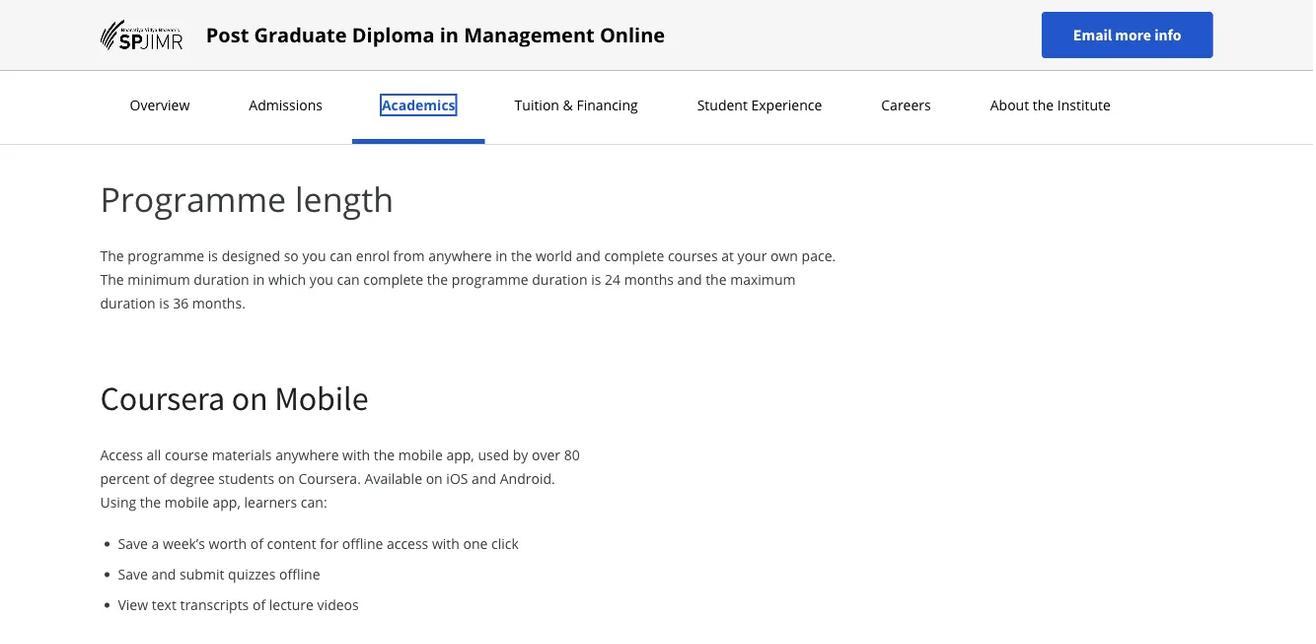 Task type: describe. For each thing, give the bounding box(es) containing it.
campus.
[[693, 0, 750, 12]]

tuition
[[515, 96, 559, 114]]

minimum
[[128, 270, 190, 289]]

programme
[[100, 176, 286, 222]]

and inside save and submit quizzes offline "list item"
[[151, 565, 176, 584]]

financing
[[577, 96, 638, 114]]

2025.
[[634, 14, 669, 33]]

degree
[[170, 469, 215, 488]]

course.
[[636, 65, 683, 84]]

0 vertical spatial complete
[[604, 246, 664, 265]]

access
[[387, 535, 428, 553]]

to
[[370, 44, 383, 63]]

view
[[118, 596, 148, 615]]

2 2024, from the left
[[523, 14, 558, 33]]

worth
[[209, 535, 247, 553]]

0 vertical spatial you
[[302, 246, 326, 265]]

2 march from the left
[[589, 14, 630, 33]]

with inside list item
[[432, 535, 460, 553]]

percent
[[100, 469, 150, 488]]

maximum
[[730, 270, 796, 289]]

mumbai
[[636, 0, 690, 12]]

prevail
[[512, 44, 555, 63]]

there will be three optional in-campus immersions of 5 days each at the spjimr, mumbai campus. the immersions are tentatively planned in march 2024, september 2024, and march 2025.
[[118, 0, 777, 33]]

include
[[250, 96, 297, 114]]

at inside the in-campus immersions are subject to the conditions that prevail at that point of time. the sessions during the in-campus modules are included in the total number of sessions offered per course.
[[559, 44, 571, 63]]

materials
[[212, 445, 272, 464]]

admissions
[[249, 96, 323, 114]]

2 that from the left
[[575, 44, 601, 63]]

modules
[[213, 65, 269, 84]]

own
[[771, 246, 798, 265]]

diploma
[[352, 21, 435, 48]]

included
[[297, 65, 353, 84]]

immersions inside the in-campus immersions are subject to the conditions that prevail at that point of time. the sessions during the in-campus modules are included in the total number of sessions offered per course.
[[216, 44, 292, 63]]

tuition & financing link
[[509, 96, 644, 114]]

0 horizontal spatial mobile
[[165, 493, 209, 512]]

experience
[[751, 96, 822, 114]]

so
[[284, 246, 299, 265]]

at inside the programme is designed so you can enrol from anywhere in the world and complete courses at your own pace. the minimum duration in which you can complete the programme duration is 24 months and the maximum duration is 36 months.
[[721, 246, 734, 265]]

from
[[393, 246, 425, 265]]

which
[[268, 270, 306, 289]]

email
[[1073, 25, 1112, 45]]

guest
[[528, 96, 564, 114]]

institute
[[1057, 96, 1111, 114]]

the in-campus immersions are subject to the conditions that prevail at that point of time. the sessions during the in-campus modules are included in the total number of sessions offered per course.
[[118, 44, 822, 84]]

offline inside "list item"
[[279, 565, 320, 584]]

1 vertical spatial campus
[[162, 44, 212, 63]]

overview
[[130, 96, 190, 114]]

student experience
[[697, 96, 822, 114]]

2 horizontal spatial are
[[296, 44, 317, 63]]

the immersions will include academic sessions, workshops and guest sessions.
[[118, 96, 625, 114]]

ios
[[446, 469, 468, 488]]

week's
[[163, 535, 205, 553]]

with inside access all course materials anywhere with the mobile app, used by over 80 percent of degree students on coursera. available on ios and android. using the mobile app, learners can:
[[342, 445, 370, 464]]

1 vertical spatial can
[[337, 270, 360, 289]]

1 vertical spatial sessions
[[501, 65, 556, 84]]

list containing there will be three optional in-campus immersions of 5 days each at the spjimr, mumbai campus. the immersions are tentatively planned in march 2024, september 2024, and march 2025.
[[108, 0, 842, 115]]

and inside the immersions will include academic sessions, workshops and guest sessions. list item
[[500, 96, 525, 114]]

management
[[464, 21, 595, 48]]

save for save and submit quizzes offline
[[118, 565, 148, 584]]

number
[[429, 65, 481, 84]]

academic
[[300, 96, 361, 114]]

length
[[295, 176, 394, 222]]

used
[[478, 445, 509, 464]]

total
[[396, 65, 426, 84]]

academics
[[382, 96, 455, 114]]

transcripts
[[180, 596, 249, 615]]

1 horizontal spatial sessions
[[722, 44, 776, 63]]

months
[[624, 270, 674, 289]]

mobile
[[274, 377, 368, 420]]

offline inside list item
[[342, 535, 383, 553]]

save a week's worth of content for offline access with one click
[[118, 535, 519, 553]]

s.p. jain institute of management and research image
[[100, 19, 182, 51]]

graduate
[[254, 21, 347, 48]]

immersions down modules
[[145, 96, 221, 114]]

available
[[365, 469, 422, 488]]

programme length
[[100, 176, 394, 222]]

and down courses in the top right of the page
[[677, 270, 702, 289]]

24
[[605, 270, 621, 289]]

1 horizontal spatial programme
[[452, 270, 528, 289]]

android.
[[500, 469, 555, 488]]

2 horizontal spatial duration
[[532, 270, 587, 289]]

1 horizontal spatial mobile
[[398, 445, 443, 464]]

planned
[[293, 14, 346, 33]]

careers
[[881, 96, 931, 114]]

email more info button
[[1042, 12, 1213, 58]]

2 vertical spatial in-
[[143, 65, 159, 84]]

post
[[206, 21, 249, 48]]

overview link
[[124, 96, 196, 114]]

by
[[513, 445, 528, 464]]

the programme is designed so you can enrol from anywhere in the world and complete courses at your own pace. the minimum duration in which you can complete the programme duration is 24 months and the maximum duration is 36 months.
[[100, 246, 836, 312]]

tuition & financing
[[515, 96, 638, 114]]

0 horizontal spatial complete
[[363, 270, 423, 289]]

immersions down the there
[[118, 14, 194, 33]]

using
[[100, 493, 136, 512]]

0 vertical spatial can
[[330, 246, 352, 265]]

save for save a week's worth of content for offline access with one click
[[118, 535, 148, 553]]

workshops
[[426, 96, 497, 114]]

1 horizontal spatial on
[[278, 469, 295, 488]]

a
[[151, 535, 159, 553]]

spjimr,
[[585, 0, 633, 12]]

and inside access all course materials anywhere with the mobile app, used by over 80 percent of degree students on coursera. available on ios and android. using the mobile app, learners can:
[[472, 469, 496, 488]]

list containing save a week's worth of content for offline access with one click
[[108, 534, 587, 618]]

sessions,
[[365, 96, 423, 114]]

of inside there will be three optional in-campus immersions of 5 days each at the spjimr, mumbai campus. the immersions are tentatively planned in march 2024, september 2024, and march 2025.
[[448, 0, 462, 12]]

subject
[[320, 44, 367, 63]]

1 horizontal spatial is
[[208, 246, 218, 265]]

1 horizontal spatial app,
[[446, 445, 474, 464]]

1 vertical spatial app,
[[213, 493, 241, 512]]

anywhere inside access all course materials anywhere with the mobile app, used by over 80 percent of degree students on coursera. available on ios and android. using the mobile app, learners can:
[[275, 445, 339, 464]]

months.
[[192, 294, 246, 312]]

0 horizontal spatial on
[[231, 377, 268, 420]]

text
[[152, 596, 176, 615]]



Task type: locate. For each thing, give the bounding box(es) containing it.
1 vertical spatial offline
[[279, 565, 320, 584]]

1 vertical spatial is
[[591, 270, 601, 289]]

1 vertical spatial at
[[559, 44, 571, 63]]

duration down minimum
[[100, 294, 156, 312]]

online
[[600, 21, 665, 48]]

march down spjimr,
[[589, 14, 630, 33]]

offered
[[559, 65, 606, 84]]

0 vertical spatial sessions
[[722, 44, 776, 63]]

save left 'a'
[[118, 535, 148, 553]]

you right so
[[302, 246, 326, 265]]

quizzes
[[228, 565, 276, 584]]

0 vertical spatial at
[[544, 0, 556, 12]]

0 vertical spatial are
[[198, 14, 219, 33]]

0 horizontal spatial anywhere
[[275, 445, 339, 464]]

1 vertical spatial save
[[118, 565, 148, 584]]

at inside there will be three optional in-campus immersions of 5 days each at the spjimr, mumbai campus. the immersions are tentatively planned in march 2024, september 2024, and march 2025.
[[544, 0, 556, 12]]

in- inside there will be three optional in-campus immersions of 5 days each at the spjimr, mumbai campus. the immersions are tentatively planned in march 2024, september 2024, and march 2025.
[[298, 0, 315, 12]]

0 horizontal spatial march
[[365, 14, 406, 33]]

2024, up conditions
[[409, 14, 444, 33]]

course
[[165, 445, 208, 464]]

2 vertical spatial at
[[721, 246, 734, 265]]

2 horizontal spatial on
[[426, 469, 443, 488]]

1 vertical spatial you
[[310, 270, 333, 289]]

save up view
[[118, 565, 148, 584]]

march
[[365, 14, 406, 33], [589, 14, 630, 33]]

days
[[477, 0, 506, 12]]

will
[[159, 0, 180, 12], [225, 96, 246, 114]]

mobile
[[398, 445, 443, 464], [165, 493, 209, 512]]

can:
[[301, 493, 327, 512]]

view text transcripts of lecture videos list item
[[118, 595, 587, 616]]

optional
[[241, 0, 295, 12]]

each
[[510, 0, 540, 12]]

anywhere up "coursera."
[[275, 445, 339, 464]]

0 horizontal spatial sessions
[[501, 65, 556, 84]]

campus up overview
[[159, 65, 210, 84]]

is left "36"
[[159, 294, 169, 312]]

save inside list item
[[118, 535, 148, 553]]

&
[[563, 96, 573, 114]]

save a week's worth of content for offline access with one click list item
[[118, 534, 587, 554]]

and inside there will be three optional in-campus immersions of 5 days each at the spjimr, mumbai campus. the immersions are tentatively planned in march 2024, september 2024, and march 2025.
[[561, 14, 586, 33]]

and
[[561, 14, 586, 33], [500, 96, 525, 114], [576, 246, 601, 265], [677, 270, 702, 289], [472, 469, 496, 488], [151, 565, 176, 584]]

that up "offered"
[[575, 44, 601, 63]]

the
[[753, 0, 777, 12], [118, 44, 142, 63], [695, 44, 718, 63], [118, 96, 142, 114], [100, 246, 124, 265], [100, 270, 124, 289]]

with up "coursera."
[[342, 445, 370, 464]]

1 vertical spatial with
[[432, 535, 460, 553]]

that down september
[[482, 44, 508, 63]]

1 vertical spatial complete
[[363, 270, 423, 289]]

are up 'included'
[[296, 44, 317, 63]]

are
[[198, 14, 219, 33], [296, 44, 317, 63], [273, 65, 294, 84]]

september
[[448, 14, 519, 33]]

2 vertical spatial are
[[273, 65, 294, 84]]

in- up planned on the top of the page
[[298, 0, 315, 12]]

0 horizontal spatial at
[[544, 0, 556, 12]]

save
[[118, 535, 148, 553], [118, 565, 148, 584]]

at right each
[[544, 0, 556, 12]]

1 vertical spatial anywhere
[[275, 445, 339, 464]]

access all course materials anywhere with the mobile app, used by over 80 percent of degree students on coursera. available on ios and android. using the mobile app, learners can:
[[100, 445, 580, 512]]

of left 5
[[448, 0, 462, 12]]

about
[[990, 96, 1029, 114]]

0 vertical spatial will
[[159, 0, 180, 12]]

the in-campus immersions are subject to the conditions that prevail at that point of time. the sessions during the in-campus modules are included in the total number of sessions offered per course. list item
[[118, 43, 842, 85]]

info
[[1154, 25, 1181, 45]]

with left one
[[432, 535, 460, 553]]

0 horizontal spatial that
[[482, 44, 508, 63]]

with
[[342, 445, 370, 464], [432, 535, 460, 553]]

march up to
[[365, 14, 406, 33]]

students
[[218, 469, 274, 488]]

2024, down each
[[523, 14, 558, 33]]

save inside "list item"
[[118, 565, 148, 584]]

0 vertical spatial is
[[208, 246, 218, 265]]

at left your
[[721, 246, 734, 265]]

1 2024, from the left
[[409, 14, 444, 33]]

are down three
[[198, 14, 219, 33]]

the
[[560, 0, 581, 12], [387, 44, 408, 63], [118, 65, 139, 84], [372, 65, 393, 84], [1033, 96, 1054, 114], [511, 246, 532, 265], [427, 270, 448, 289], [706, 270, 727, 289], [374, 445, 395, 464], [140, 493, 161, 512]]

2024,
[[409, 14, 444, 33], [523, 14, 558, 33]]

of up course.
[[642, 44, 655, 63]]

1 save from the top
[[118, 535, 148, 553]]

mobile down the 'degree'
[[165, 493, 209, 512]]

2 save from the top
[[118, 565, 148, 584]]

0 horizontal spatial programme
[[128, 246, 204, 265]]

2 list from the top
[[108, 534, 587, 618]]

admissions link
[[243, 96, 328, 114]]

1 vertical spatial mobile
[[165, 493, 209, 512]]

campus down be
[[162, 44, 212, 63]]

about the institute
[[990, 96, 1111, 114]]

on up learners
[[278, 469, 295, 488]]

0 horizontal spatial duration
[[100, 294, 156, 312]]

0 vertical spatial app,
[[446, 445, 474, 464]]

1 horizontal spatial are
[[273, 65, 294, 84]]

0 horizontal spatial offline
[[279, 565, 320, 584]]

sessions down prevail
[[501, 65, 556, 84]]

mobile up the available
[[398, 445, 443, 464]]

immersions up diploma
[[369, 0, 445, 12]]

will down modules
[[225, 96, 246, 114]]

anywhere inside the programme is designed so you can enrol from anywhere in the world and complete courses at your own pace. the minimum duration in which you can complete the programme duration is 24 months and the maximum duration is 36 months.
[[428, 246, 492, 265]]

0 vertical spatial offline
[[342, 535, 383, 553]]

is
[[208, 246, 218, 265], [591, 270, 601, 289], [159, 294, 169, 312]]

offline
[[342, 535, 383, 553], [279, 565, 320, 584]]

0 vertical spatial with
[[342, 445, 370, 464]]

enrol
[[356, 246, 390, 265]]

save and submit quizzes offline
[[118, 565, 320, 584]]

and up text
[[151, 565, 176, 584]]

1 horizontal spatial complete
[[604, 246, 664, 265]]

and right the world
[[576, 246, 601, 265]]

student experience link
[[691, 96, 828, 114]]

the immersions will include academic sessions, workshops and guest sessions. list item
[[118, 95, 842, 115]]

per
[[610, 65, 632, 84]]

app, up ios
[[446, 445, 474, 464]]

1 vertical spatial are
[[296, 44, 317, 63]]

2 horizontal spatial is
[[591, 270, 601, 289]]

time.
[[658, 44, 691, 63]]

in- up overview link
[[143, 65, 159, 84]]

about the institute link
[[984, 96, 1117, 114]]

there will be three optional in-campus immersions of 5 days each at the spjimr, mumbai campus. the immersions are tentatively planned in march 2024, september 2024, and march 2025. list item
[[118, 0, 842, 34]]

complete up months
[[604, 246, 664, 265]]

will inside there will be three optional in-campus immersions of 5 days each at the spjimr, mumbai campus. the immersions are tentatively planned in march 2024, september 2024, and march 2025.
[[159, 0, 180, 12]]

careers link
[[875, 96, 937, 114]]

1 list from the top
[[108, 0, 842, 115]]

2 vertical spatial is
[[159, 294, 169, 312]]

over
[[532, 445, 560, 464]]

all
[[147, 445, 161, 464]]

on left ios
[[426, 469, 443, 488]]

1 horizontal spatial duration
[[194, 270, 249, 289]]

1 horizontal spatial will
[[225, 96, 246, 114]]

campus inside there will be three optional in-campus immersions of 5 days each at the spjimr, mumbai campus. the immersions are tentatively planned in march 2024, september 2024, and march 2025.
[[315, 0, 365, 12]]

programme
[[128, 246, 204, 265], [452, 270, 528, 289]]

and left guest
[[500, 96, 525, 114]]

are inside there will be three optional in-campus immersions of 5 days each at the spjimr, mumbai campus. the immersions are tentatively planned in march 2024, september 2024, and march 2025.
[[198, 14, 219, 33]]

can left enrol
[[330, 246, 352, 265]]

1 horizontal spatial offline
[[342, 535, 383, 553]]

immersions
[[369, 0, 445, 12], [118, 14, 194, 33], [216, 44, 292, 63], [145, 96, 221, 114]]

0 vertical spatial campus
[[315, 0, 365, 12]]

0 vertical spatial mobile
[[398, 445, 443, 464]]

1 vertical spatial will
[[225, 96, 246, 114]]

will left be
[[159, 0, 180, 12]]

at up "offered"
[[559, 44, 571, 63]]

coursera on mobile
[[100, 377, 368, 420]]

0 vertical spatial anywhere
[[428, 246, 492, 265]]

lecture
[[269, 596, 314, 615]]

5
[[465, 0, 473, 12]]

0 vertical spatial in-
[[298, 0, 315, 12]]

1 that from the left
[[482, 44, 508, 63]]

on up materials
[[231, 377, 268, 420]]

are up the admissions
[[273, 65, 294, 84]]

of up the immersions will include academic sessions, workshops and guest sessions. list item
[[485, 65, 498, 84]]

1 horizontal spatial march
[[589, 14, 630, 33]]

duration
[[194, 270, 249, 289], [532, 270, 587, 289], [100, 294, 156, 312]]

point
[[605, 44, 638, 63]]

coursera.
[[298, 469, 361, 488]]

1 horizontal spatial anywhere
[[428, 246, 492, 265]]

in inside the in-campus immersions are subject to the conditions that prevail at that point of time. the sessions during the in-campus modules are included in the total number of sessions offered per course.
[[356, 65, 368, 84]]

coursera
[[100, 377, 225, 420]]

1 horizontal spatial 2024,
[[523, 14, 558, 33]]

in- down the there
[[145, 44, 162, 63]]

2 horizontal spatial at
[[721, 246, 734, 265]]

immersions up modules
[[216, 44, 292, 63]]

0 horizontal spatial are
[[198, 14, 219, 33]]

view text transcripts of lecture videos
[[118, 596, 359, 615]]

in inside there will be three optional in-campus immersions of 5 days each at the spjimr, mumbai campus. the immersions are tentatively planned in march 2024, september 2024, and march 2025.
[[349, 14, 361, 33]]

1 vertical spatial list
[[108, 534, 587, 618]]

0 horizontal spatial 2024,
[[409, 14, 444, 33]]

academics link
[[376, 96, 461, 114]]

courses
[[668, 246, 718, 265]]

1 vertical spatial programme
[[452, 270, 528, 289]]

1 march from the left
[[365, 14, 406, 33]]

list
[[108, 0, 842, 115], [108, 534, 587, 618]]

duration down the world
[[532, 270, 587, 289]]

offline down content
[[279, 565, 320, 584]]

conditions
[[412, 44, 479, 63]]

sessions.
[[567, 96, 625, 114]]

of inside access all course materials anywhere with the mobile app, used by over 80 percent of degree students on coursera. available on ios and android. using the mobile app, learners can:
[[153, 469, 166, 488]]

offline up save and submit quizzes offline "list item"
[[342, 535, 383, 553]]

of down 'all'
[[153, 469, 166, 488]]

1 horizontal spatial that
[[575, 44, 601, 63]]

is left 24
[[591, 270, 601, 289]]

1 vertical spatial in-
[[145, 44, 162, 63]]

complete down from
[[363, 270, 423, 289]]

80
[[564, 445, 580, 464]]

0 horizontal spatial app,
[[213, 493, 241, 512]]

0 horizontal spatial is
[[159, 294, 169, 312]]

2 vertical spatial campus
[[159, 65, 210, 84]]

duration up months.
[[194, 270, 249, 289]]

sessions left during
[[722, 44, 776, 63]]

0 horizontal spatial with
[[342, 445, 370, 464]]

student
[[697, 96, 748, 114]]

email more info
[[1073, 25, 1181, 45]]

1 horizontal spatial at
[[559, 44, 571, 63]]

can down enrol
[[337, 270, 360, 289]]

app,
[[446, 445, 474, 464], [213, 493, 241, 512]]

anywhere right from
[[428, 246, 492, 265]]

post graduate diploma in management online
[[206, 21, 665, 48]]

and down used
[[472, 469, 496, 488]]

one
[[463, 535, 488, 553]]

app, down students
[[213, 493, 241, 512]]

submit
[[180, 565, 224, 584]]

for
[[320, 535, 339, 553]]

your
[[738, 246, 767, 265]]

learners
[[244, 493, 297, 512]]

complete
[[604, 246, 664, 265], [363, 270, 423, 289]]

the inside there will be three optional in-campus immersions of 5 days each at the spjimr, mumbai campus. the immersions are tentatively planned in march 2024, september 2024, and march 2025.
[[753, 0, 777, 12]]

designed
[[222, 246, 280, 265]]

is left 'designed'
[[208, 246, 218, 265]]

you
[[302, 246, 326, 265], [310, 270, 333, 289]]

the inside there will be three optional in-campus immersions of 5 days each at the spjimr, mumbai campus. the immersions are tentatively planned in march 2024, september 2024, and march 2025.
[[560, 0, 581, 12]]

world
[[536, 246, 572, 265]]

more
[[1115, 25, 1151, 45]]

0 vertical spatial programme
[[128, 246, 204, 265]]

and down spjimr,
[[561, 14, 586, 33]]

be
[[184, 0, 200, 12]]

0 vertical spatial save
[[118, 535, 148, 553]]

save and submit quizzes offline list item
[[118, 564, 587, 585]]

36
[[173, 294, 189, 312]]

click
[[491, 535, 519, 553]]

0 vertical spatial list
[[108, 0, 842, 115]]

campus up planned on the top of the page
[[315, 0, 365, 12]]

you right which
[[310, 270, 333, 289]]

0 horizontal spatial will
[[159, 0, 180, 12]]

1 horizontal spatial with
[[432, 535, 460, 553]]

of right worth
[[250, 535, 263, 553]]

of down quizzes
[[253, 596, 266, 615]]



Task type: vqa. For each thing, say whether or not it's contained in the screenshot.
MasterTrack®
no



